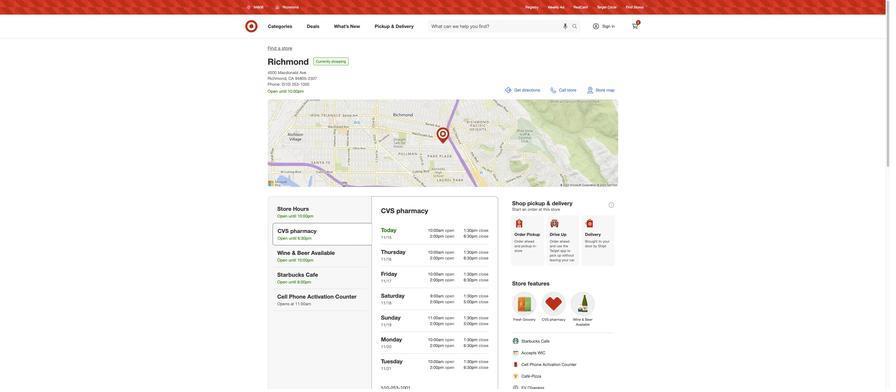 Task type: vqa. For each thing, say whether or not it's contained in the screenshot.
fourth 1:30pm close from the top of the page
yes



Task type: locate. For each thing, give the bounding box(es) containing it.
7 2:00pm from the top
[[430, 366, 444, 371]]

store left "map"
[[596, 88, 606, 93]]

2 vertical spatial 10:00pm
[[298, 258, 314, 263]]

& inside the wine & beer available open until 10:00pm
[[292, 250, 296, 257]]

5:00pm close for saturday
[[464, 300, 489, 305]]

5 1:30pm from the top
[[464, 316, 478, 321]]

0 horizontal spatial your
[[562, 258, 569, 263]]

1 vertical spatial starbucks
[[522, 339, 540, 344]]

1 horizontal spatial store
[[513, 281, 527, 287]]

0 vertical spatial target
[[598, 5, 607, 9]]

1 1:30pm from the top
[[464, 228, 478, 233]]

directions
[[523, 88, 541, 93]]

delivery
[[396, 23, 414, 29], [586, 232, 601, 237]]

1 vertical spatial to
[[568, 249, 571, 253]]

cvs pharmacy up today
[[381, 207, 429, 215]]

pickup left in-
[[522, 244, 532, 249]]

open for store hours
[[278, 214, 288, 219]]

store capabilities with hours, vertical tabs tab list
[[268, 197, 372, 390]]

1 vertical spatial at
[[291, 302, 294, 307]]

cell inside cell phone activation counter opens at 11:00am
[[278, 294, 288, 300]]

& for pickup & delivery
[[392, 23, 395, 29]]

store
[[282, 45, 293, 51], [568, 88, 577, 93], [551, 207, 561, 212], [515, 249, 523, 253]]

at
[[539, 207, 543, 212], [291, 302, 294, 307]]

1 horizontal spatial to
[[599, 240, 602, 244]]

7 2:00pm open from the top
[[430, 366, 455, 371]]

1 and from the left
[[515, 244, 521, 249]]

find left a
[[268, 45, 277, 51]]

0 vertical spatial 5:00pm
[[464, 300, 478, 305]]

store inside store hours open until 10:00pm
[[278, 206, 292, 213]]

0 horizontal spatial pharmacy
[[291, 228, 317, 235]]

until inside cvs pharmacy open until 6:30pm
[[289, 236, 297, 241]]

opens
[[278, 302, 290, 307]]

0 horizontal spatial cvs
[[278, 228, 289, 235]]

at inside shop pickup & delivery start an order at this store
[[539, 207, 543, 212]]

1 horizontal spatial and
[[550, 244, 556, 249]]

0 horizontal spatial delivery
[[396, 23, 414, 29]]

cell up café-
[[522, 363, 529, 368]]

phone
[[289, 294, 306, 300], [530, 363, 542, 368]]

2 1:30pm from the top
[[464, 250, 478, 255]]

2:00pm for monday
[[430, 344, 444, 349]]

0 horizontal spatial cell
[[278, 294, 288, 300]]

2:00pm
[[430, 234, 444, 239], [430, 256, 444, 261], [430, 278, 444, 283], [430, 300, 444, 305], [430, 322, 444, 327], [430, 344, 444, 349], [430, 366, 444, 371]]

(510)
[[282, 82, 291, 87]]

cvs down store hours open until 10:00pm
[[278, 228, 289, 235]]

1 horizontal spatial starbucks
[[522, 339, 540, 344]]

target left circle on the right of the page
[[598, 5, 607, 9]]

2 horizontal spatial cvs
[[542, 318, 549, 322]]

1 horizontal spatial pickup
[[527, 232, 541, 237]]

available inside wine & beer available
[[576, 323, 590, 327]]

1 vertical spatial cvs pharmacy
[[542, 318, 566, 322]]

and left in-
[[515, 244, 521, 249]]

1 horizontal spatial cafe
[[542, 339, 550, 344]]

10:00pm up starbucks cafe open until 8:00pm
[[298, 258, 314, 263]]

beer for wine & beer available
[[586, 318, 593, 322]]

10:00pm down hours
[[298, 214, 314, 219]]

1 horizontal spatial beer
[[586, 318, 593, 322]]

0 vertical spatial 10:00pm
[[288, 89, 304, 94]]

1 horizontal spatial cvs pharmacy
[[542, 318, 566, 322]]

10:00pm inside 4500 macdonald ave richmond, ca 94805-2307 phone: (510) 253-1000 open until 10:00pm
[[288, 89, 304, 94]]

wine inside the wine & beer available open until 10:00pm
[[278, 250, 291, 257]]

store inside shop pickup & delivery start an order at this store
[[551, 207, 561, 212]]

counter for cell phone activation counter opens at 11:00am
[[336, 294, 357, 300]]

0 vertical spatial cafe
[[306, 272, 318, 279]]

starbucks up 'accepts'
[[522, 339, 540, 344]]

2 close from the top
[[479, 234, 489, 239]]

1:30pm for thursday
[[464, 250, 478, 255]]

beer inside the wine & beer available open until 10:00pm
[[297, 250, 310, 257]]

0 horizontal spatial find
[[268, 45, 277, 51]]

to up without
[[568, 249, 571, 253]]

0 vertical spatial cvs pharmacy
[[381, 207, 429, 215]]

3 10:00am from the top
[[428, 272, 444, 277]]

2 6:30pm close from the top
[[464, 256, 489, 261]]

7 1:30pm close from the top
[[464, 360, 489, 365]]

5 2:00pm open from the top
[[430, 322, 455, 327]]

app
[[561, 249, 567, 253]]

11:00am open
[[428, 316, 455, 321]]

0 vertical spatial at
[[539, 207, 543, 212]]

2 vertical spatial store
[[513, 281, 527, 287]]

target up pick
[[550, 249, 560, 253]]

redcard
[[574, 5, 588, 9]]

1 horizontal spatial available
[[576, 323, 590, 327]]

1 5:00pm from the top
[[464, 300, 478, 305]]

café-
[[522, 375, 532, 379]]

and left use
[[550, 244, 556, 249]]

activation
[[308, 294, 334, 300], [543, 363, 561, 368]]

5 2:00pm from the top
[[430, 322, 444, 327]]

0 horizontal spatial cvs pharmacy
[[381, 207, 429, 215]]

10:00am open
[[428, 228, 455, 233], [428, 250, 455, 255], [428, 272, 455, 277], [428, 338, 455, 343], [428, 360, 455, 365]]

1 vertical spatial delivery
[[586, 232, 601, 237]]

a
[[278, 45, 281, 51]]

open inside starbucks cafe open until 8:00pm
[[278, 280, 288, 285]]

3 2:00pm open from the top
[[430, 278, 455, 283]]

to up shipt
[[599, 240, 602, 244]]

until up the wine & beer available open until 10:00pm
[[289, 236, 297, 241]]

0 horizontal spatial store
[[278, 206, 292, 213]]

phone up pizza
[[530, 363, 542, 368]]

until inside starbucks cafe open until 8:00pm
[[289, 280, 296, 285]]

0 vertical spatial cvs
[[381, 207, 395, 215]]

saturday
[[381, 293, 405, 300]]

6:30pm
[[464, 234, 478, 239], [298, 236, 312, 241], [464, 256, 478, 261], [464, 278, 478, 283], [464, 344, 478, 349], [464, 366, 478, 371]]

cafe
[[306, 272, 318, 279], [542, 339, 550, 344]]

0 horizontal spatial starbucks
[[278, 272, 305, 279]]

1 10:00am open from the top
[[428, 228, 455, 233]]

6 open from the top
[[445, 278, 455, 283]]

10:00pm inside store hours open until 10:00pm
[[298, 214, 314, 219]]

2 vertical spatial pharmacy
[[550, 318, 566, 322]]

starbucks
[[278, 272, 305, 279], [522, 339, 540, 344]]

target inside drive up order ahead and use the target app to pick up without leaving your car
[[550, 249, 560, 253]]

1 6:30pm close from the top
[[464, 234, 489, 239]]

1 horizontal spatial cell
[[522, 363, 529, 368]]

starbucks up 8:00pm
[[278, 272, 305, 279]]

1:30pm for sunday
[[464, 316, 478, 321]]

0 vertical spatial counter
[[336, 294, 357, 300]]

1 vertical spatial store
[[278, 206, 292, 213]]

4 1:30pm from the top
[[464, 294, 478, 299]]

use
[[557, 244, 563, 249]]

phone inside cell phone activation counter opens at 11:00am
[[289, 294, 306, 300]]

until inside the wine & beer available open until 10:00pm
[[289, 258, 296, 263]]

at left this
[[539, 207, 543, 212]]

0 horizontal spatial to
[[568, 249, 571, 253]]

1 ahead from the left
[[525, 240, 535, 244]]

wine & beer available
[[574, 318, 593, 327]]

find stores
[[627, 5, 644, 9]]

6:30pm inside cvs pharmacy open until 6:30pm
[[298, 236, 312, 241]]

starbucks for starbucks cafe
[[522, 339, 540, 344]]

3 1:30pm from the top
[[464, 272, 478, 277]]

4 2:00pm from the top
[[430, 300, 444, 305]]

until down (510)
[[279, 89, 287, 94]]

6:30pm close for monday
[[464, 344, 489, 349]]

4 10:00am open from the top
[[428, 338, 455, 343]]

ahead inside drive up order ahead and use the target app to pick up without leaving your car
[[560, 240, 570, 244]]

wine right cvs pharmacy link
[[574, 318, 581, 322]]

wine down cvs pharmacy open until 6:30pm
[[278, 250, 291, 257]]

12 close from the top
[[479, 344, 489, 349]]

cafe up wic
[[542, 339, 550, 344]]

0 horizontal spatial cafe
[[306, 272, 318, 279]]

5:00pm close for sunday
[[464, 322, 489, 327]]

3 10:00am open from the top
[[428, 272, 455, 277]]

open inside 4500 macdonald ave richmond, ca 94805-2307 phone: (510) 253-1000 open until 10:00pm
[[268, 89, 278, 94]]

until left 8:00pm
[[289, 280, 296, 285]]

2:00pm open for monday
[[430, 344, 455, 349]]

10:00am
[[428, 228, 444, 233], [428, 250, 444, 255], [428, 272, 444, 277], [428, 338, 444, 343], [428, 360, 444, 365]]

door
[[586, 244, 593, 249]]

2 1:30pm close from the top
[[464, 250, 489, 255]]

1 vertical spatial 5:00pm
[[464, 322, 478, 327]]

94805-
[[295, 76, 308, 81]]

2:00pm for saturday
[[430, 300, 444, 305]]

until
[[279, 89, 287, 94], [289, 214, 296, 219], [289, 236, 297, 241], [289, 258, 296, 263], [289, 280, 296, 285]]

wine inside wine & beer available
[[574, 318, 581, 322]]

monday 11/20
[[381, 337, 402, 350]]

store left hours
[[278, 206, 292, 213]]

1 vertical spatial target
[[550, 249, 560, 253]]

9:00am open
[[431, 294, 455, 299]]

1 horizontal spatial activation
[[543, 363, 561, 368]]

9 close from the top
[[479, 316, 489, 321]]

the
[[564, 244, 569, 249]]

2 horizontal spatial store
[[596, 88, 606, 93]]

weekly ad
[[548, 5, 565, 9]]

0 horizontal spatial phone
[[289, 294, 306, 300]]

0 vertical spatial 5:00pm close
[[464, 300, 489, 305]]

your down without
[[562, 258, 569, 263]]

0 horizontal spatial activation
[[308, 294, 334, 300]]

2:00pm open for sunday
[[430, 322, 455, 327]]

1 horizontal spatial wine
[[574, 318, 581, 322]]

4 1:30pm close from the top
[[464, 294, 489, 299]]

cvs up today
[[381, 207, 395, 215]]

2 2:00pm from the top
[[430, 256, 444, 261]]

richmond button
[[272, 2, 303, 13]]

11:00am right opens
[[295, 302, 311, 307]]

3 1:30pm close from the top
[[464, 272, 489, 277]]

0 vertical spatial find
[[627, 5, 633, 9]]

wine
[[278, 250, 291, 257], [574, 318, 581, 322]]

cafe inside starbucks cafe open until 8:00pm
[[306, 272, 318, 279]]

ahead up in-
[[525, 240, 535, 244]]

store for store hours open until 10:00pm
[[278, 206, 292, 213]]

and for order
[[515, 244, 521, 249]]

1 close from the top
[[479, 228, 489, 233]]

10:00am open for thursday
[[428, 250, 455, 255]]

starbucks for starbucks cafe open until 8:00pm
[[278, 272, 305, 279]]

ahead inside order pickup order ahead and pickup in- store
[[525, 240, 535, 244]]

open
[[445, 228, 455, 233], [445, 234, 455, 239], [445, 250, 455, 255], [445, 256, 455, 261], [445, 272, 455, 277], [445, 278, 455, 283], [445, 294, 455, 299], [445, 300, 455, 305], [445, 316, 455, 321], [445, 322, 455, 327], [445, 338, 455, 343], [445, 344, 455, 349], [445, 360, 455, 365], [445, 366, 455, 371]]

richmond map image
[[268, 100, 619, 187]]

and inside order pickup order ahead and pickup in- store
[[515, 244, 521, 249]]

2:00pm open for today
[[430, 234, 455, 239]]

open inside store hours open until 10:00pm
[[278, 214, 288, 219]]

0 vertical spatial pickup
[[528, 200, 545, 207]]

0 vertical spatial cell
[[278, 294, 288, 300]]

store left features
[[513, 281, 527, 287]]

11/21
[[381, 367, 392, 372]]

phone for cell phone activation counter opens at 11:00am
[[289, 294, 306, 300]]

pharmacy inside cvs pharmacy open until 6:30pm
[[291, 228, 317, 235]]

0 vertical spatial beer
[[297, 250, 310, 257]]

delivery inside delivery brought to your door by shipt
[[586, 232, 601, 237]]

2 5:00pm from the top
[[464, 322, 478, 327]]

1 horizontal spatial at
[[539, 207, 543, 212]]

3 2:00pm from the top
[[430, 278, 444, 283]]

3 close from the top
[[479, 250, 489, 255]]

10:00am for friday
[[428, 272, 444, 277]]

activation inside cell phone activation counter opens at 11:00am
[[308, 294, 334, 300]]

6 1:30pm close from the top
[[464, 338, 489, 343]]

6:30pm for monday
[[464, 344, 478, 349]]

6:30pm for thursday
[[464, 256, 478, 261]]

0 horizontal spatial pickup
[[375, 23, 390, 29]]

phone up opens
[[289, 294, 306, 300]]

car
[[570, 258, 575, 263]]

store map button
[[584, 83, 619, 97]]

call
[[560, 88, 566, 93]]

until inside store hours open until 10:00pm
[[289, 214, 296, 219]]

redcard link
[[574, 5, 588, 10]]

4 2:00pm open from the top
[[430, 300, 455, 305]]

beer inside wine & beer available
[[586, 318, 593, 322]]

wine for wine & beer available open until 10:00pm
[[278, 250, 291, 257]]

0 vertical spatial starbucks
[[278, 272, 305, 279]]

store inside call store "button"
[[568, 88, 577, 93]]

cvs pharmacy right the grocery
[[542, 318, 566, 322]]

store for store map
[[596, 88, 606, 93]]

11 close from the top
[[479, 338, 489, 343]]

1 vertical spatial activation
[[543, 363, 561, 368]]

1 2:00pm open from the top
[[430, 234, 455, 239]]

1 vertical spatial phone
[[530, 363, 542, 368]]

5:00pm
[[464, 300, 478, 305], [464, 322, 478, 327]]

phone for cell phone activation counter
[[530, 363, 542, 368]]

10:00pm down 253-
[[288, 89, 304, 94]]

richmond,
[[268, 76, 287, 81]]

richmond up macdonald
[[268, 56, 309, 67]]

brought
[[586, 240, 598, 244]]

find
[[627, 5, 633, 9], [268, 45, 277, 51]]

0 vertical spatial store
[[596, 88, 606, 93]]

open
[[268, 89, 278, 94], [278, 214, 288, 219], [278, 236, 288, 241], [278, 258, 288, 263], [278, 280, 288, 285]]

cell for cell phone activation counter
[[522, 363, 529, 368]]

0 horizontal spatial and
[[515, 244, 521, 249]]

1:30pm close for tuesday
[[464, 360, 489, 365]]

1 horizontal spatial delivery
[[586, 232, 601, 237]]

your
[[603, 240, 610, 244], [562, 258, 569, 263]]

1 vertical spatial pharmacy
[[291, 228, 317, 235]]

starbucks inside starbucks cafe open until 8:00pm
[[278, 272, 305, 279]]

cafe up 8:00pm
[[306, 272, 318, 279]]

2 and from the left
[[550, 244, 556, 249]]

1 vertical spatial counter
[[562, 363, 577, 368]]

10:00am for monday
[[428, 338, 444, 343]]

& for wine & beer available open until 10:00pm
[[292, 250, 296, 257]]

0 vertical spatial to
[[599, 240, 602, 244]]

currently
[[316, 59, 331, 64]]

1 vertical spatial 10:00pm
[[298, 214, 314, 219]]

1 vertical spatial available
[[576, 323, 590, 327]]

until inside 4500 macdonald ave richmond, ca 94805-2307 phone: (510) 253-1000 open until 10:00pm
[[279, 89, 287, 94]]

1 2:00pm from the top
[[430, 234, 444, 239]]

cafe for starbucks cafe
[[542, 339, 550, 344]]

94806 button
[[243, 2, 270, 13]]

11:00am down "9:00am"
[[428, 316, 444, 321]]

3 6:30pm close from the top
[[464, 278, 489, 283]]

cell for cell phone activation counter opens at 11:00am
[[278, 294, 288, 300]]

find a store
[[268, 45, 293, 51]]

1 vertical spatial wine
[[574, 318, 581, 322]]

0 horizontal spatial target
[[550, 249, 560, 253]]

0 vertical spatial richmond
[[283, 5, 299, 9]]

0 horizontal spatial counter
[[336, 294, 357, 300]]

2 5:00pm close from the top
[[464, 322, 489, 327]]

1 open from the top
[[445, 228, 455, 233]]

6:30pm for friday
[[464, 278, 478, 283]]

1 vertical spatial beer
[[586, 318, 593, 322]]

order inside drive up order ahead and use the target app to pick up without leaving your car
[[550, 240, 559, 244]]

1 vertical spatial find
[[268, 45, 277, 51]]

what's new
[[334, 23, 360, 29]]

1 horizontal spatial your
[[603, 240, 610, 244]]

available for wine & beer available
[[576, 323, 590, 327]]

available inside the wine & beer available open until 10:00pm
[[311, 250, 335, 257]]

open inside cvs pharmacy open until 6:30pm
[[278, 236, 288, 241]]

cvs right the grocery
[[542, 318, 549, 322]]

to
[[599, 240, 602, 244], [568, 249, 571, 253]]

1 horizontal spatial pharmacy
[[397, 207, 429, 215]]

cafe for starbucks cafe open until 8:00pm
[[306, 272, 318, 279]]

1 horizontal spatial counter
[[562, 363, 577, 368]]

drive
[[550, 232, 560, 237]]

0 vertical spatial activation
[[308, 294, 334, 300]]

1 1:30pm close from the top
[[464, 228, 489, 233]]

pickup
[[528, 200, 545, 207], [522, 244, 532, 249]]

10 close from the top
[[479, 322, 489, 327]]

0 horizontal spatial at
[[291, 302, 294, 307]]

2 2:00pm open from the top
[[430, 256, 455, 261]]

0 horizontal spatial ahead
[[525, 240, 535, 244]]

1 5:00pm close from the top
[[464, 300, 489, 305]]

activation down wic
[[543, 363, 561, 368]]

6 close from the top
[[479, 278, 489, 283]]

2 ahead from the left
[[560, 240, 570, 244]]

11/20
[[381, 345, 392, 350]]

0 horizontal spatial available
[[311, 250, 335, 257]]

map
[[607, 88, 615, 93]]

6 2:00pm open from the top
[[430, 344, 455, 349]]

pickup up order
[[528, 200, 545, 207]]

ahead up the
[[560, 240, 570, 244]]

10:00pm
[[288, 89, 304, 94], [298, 214, 314, 219], [298, 258, 314, 263]]

shop
[[513, 200, 526, 207]]

find for find a store
[[268, 45, 277, 51]]

0 horizontal spatial beer
[[297, 250, 310, 257]]

2:00pm open for friday
[[430, 278, 455, 283]]

7 1:30pm from the top
[[464, 360, 478, 365]]

1 vertical spatial cell
[[522, 363, 529, 368]]

counter inside cell phone activation counter opens at 11:00am
[[336, 294, 357, 300]]

1 vertical spatial 5:00pm close
[[464, 322, 489, 327]]

at right opens
[[291, 302, 294, 307]]

1 vertical spatial your
[[562, 258, 569, 263]]

11/17
[[381, 279, 392, 284]]

activation for cell phone activation counter opens at 11:00am
[[308, 294, 334, 300]]

store inside button
[[596, 88, 606, 93]]

2 10:00am open from the top
[[428, 250, 455, 255]]

4 6:30pm close from the top
[[464, 344, 489, 349]]

2:00pm for today
[[430, 234, 444, 239]]

your up shipt
[[603, 240, 610, 244]]

5 1:30pm close from the top
[[464, 316, 489, 321]]

cvs pharmacy
[[381, 207, 429, 215], [542, 318, 566, 322]]

1 horizontal spatial find
[[627, 5, 633, 9]]

until up starbucks cafe open until 8:00pm
[[289, 258, 296, 263]]

1 horizontal spatial target
[[598, 5, 607, 9]]

and inside drive up order ahead and use the target app to pick up without leaving your car
[[550, 244, 556, 249]]

5 close from the top
[[479, 272, 489, 277]]

store map
[[596, 88, 615, 93]]

wic
[[538, 351, 546, 356]]

4 close from the top
[[479, 256, 489, 261]]

2 10:00am from the top
[[428, 250, 444, 255]]

pickup up in-
[[527, 232, 541, 237]]

& inside wine & beer available
[[582, 318, 585, 322]]

8 open from the top
[[445, 300, 455, 305]]

1 vertical spatial cafe
[[542, 339, 550, 344]]

counter
[[336, 294, 357, 300], [562, 363, 577, 368]]

until down hours
[[289, 214, 296, 219]]

4 open from the top
[[445, 256, 455, 261]]

0 vertical spatial 11:00am
[[295, 302, 311, 307]]

11:00am
[[295, 302, 311, 307], [428, 316, 444, 321]]

0 vertical spatial pharmacy
[[397, 207, 429, 215]]

today 11/15
[[381, 227, 397, 240]]

target circle link
[[598, 5, 617, 10]]

4 10:00am from the top
[[428, 338, 444, 343]]

5 10:00am from the top
[[428, 360, 444, 365]]

3 open from the top
[[445, 250, 455, 255]]

find left stores
[[627, 5, 633, 9]]

cell up opens
[[278, 294, 288, 300]]

1 horizontal spatial 11:00am
[[428, 316, 444, 321]]

and
[[515, 244, 521, 249], [550, 244, 556, 249]]

without
[[563, 254, 574, 258]]

new
[[351, 23, 360, 29]]

5 6:30pm close from the top
[[464, 366, 489, 371]]

6:30pm close
[[464, 234, 489, 239], [464, 256, 489, 261], [464, 278, 489, 283], [464, 344, 489, 349], [464, 366, 489, 371]]

close
[[479, 228, 489, 233], [479, 234, 489, 239], [479, 250, 489, 255], [479, 256, 489, 261], [479, 272, 489, 277], [479, 278, 489, 283], [479, 294, 489, 299], [479, 300, 489, 305], [479, 316, 489, 321], [479, 322, 489, 327], [479, 338, 489, 343], [479, 344, 489, 349], [479, 360, 489, 365], [479, 366, 489, 371]]

0 vertical spatial phone
[[289, 294, 306, 300]]

0 horizontal spatial 11:00am
[[295, 302, 311, 307]]

1 vertical spatial richmond
[[268, 56, 309, 67]]

ad
[[561, 5, 565, 9]]

1 vertical spatial pickup
[[522, 244, 532, 249]]

6 1:30pm from the top
[[464, 338, 478, 343]]

5:00pm for sunday
[[464, 322, 478, 327]]

0 vertical spatial your
[[603, 240, 610, 244]]

0 vertical spatial pickup
[[375, 23, 390, 29]]

deals link
[[302, 20, 327, 33]]

2:00pm for friday
[[430, 278, 444, 283]]

open inside the wine & beer available open until 10:00pm
[[278, 258, 288, 263]]

your inside drive up order ahead and use the target app to pick up without leaving your car
[[562, 258, 569, 263]]

1 horizontal spatial phone
[[530, 363, 542, 368]]

search button
[[570, 20, 584, 34]]

2:00pm for sunday
[[430, 322, 444, 327]]

richmond up categories link
[[283, 5, 299, 9]]

registry
[[526, 5, 539, 9]]

1 vertical spatial pickup
[[527, 232, 541, 237]]

0 vertical spatial available
[[311, 250, 335, 257]]

1 10:00am from the top
[[428, 228, 444, 233]]

up
[[562, 232, 567, 237]]

5 10:00am open from the top
[[428, 360, 455, 365]]

10:00pm inside the wine & beer available open until 10:00pm
[[298, 258, 314, 263]]

6 2:00pm from the top
[[430, 344, 444, 349]]

pickup right new
[[375, 23, 390, 29]]

activation down 8:00pm
[[308, 294, 334, 300]]

4500 macdonald ave richmond, ca 94805-2307 phone: (510) 253-1000 open until 10:00pm
[[268, 70, 317, 94]]

1 vertical spatial cvs
[[278, 228, 289, 235]]

1:30pm for saturday
[[464, 294, 478, 299]]

store
[[596, 88, 606, 93], [278, 206, 292, 213], [513, 281, 527, 287]]

get
[[515, 88, 521, 93]]



Task type: describe. For each thing, give the bounding box(es) containing it.
circle
[[608, 5, 617, 9]]

2 open from the top
[[445, 234, 455, 239]]

to inside delivery brought to your door by shipt
[[599, 240, 602, 244]]

11/16
[[381, 257, 392, 262]]

8:00pm
[[298, 280, 311, 285]]

10:00am open for today
[[428, 228, 455, 233]]

find a store link
[[268, 45, 293, 51]]

94806
[[254, 5, 264, 9]]

this
[[544, 207, 550, 212]]

5:00pm for saturday
[[464, 300, 478, 305]]

delivery brought to your door by shipt
[[586, 232, 610, 249]]

categories
[[268, 23, 292, 29]]

shop pickup & delivery start an order at this store
[[513, 200, 573, 212]]

in
[[612, 24, 615, 29]]

13 open from the top
[[445, 360, 455, 365]]

2 vertical spatial cvs
[[542, 318, 549, 322]]

until for store
[[289, 214, 296, 219]]

wine for wine & beer available
[[574, 318, 581, 322]]

stores
[[634, 5, 644, 9]]

sign in link
[[588, 20, 624, 33]]

253-
[[292, 82, 301, 87]]

1:30pm for tuesday
[[464, 360, 478, 365]]

6:30pm close for today
[[464, 234, 489, 239]]

cell phone activation counter opens at 11:00am
[[278, 294, 357, 307]]

richmond inside dropdown button
[[283, 5, 299, 9]]

2:00pm for thursday
[[430, 256, 444, 261]]

starbucks cafe
[[522, 339, 550, 344]]

11/18
[[381, 301, 392, 306]]

to inside drive up order ahead and use the target app to pick up without leaving your car
[[568, 249, 571, 253]]

1 horizontal spatial cvs
[[381, 207, 395, 215]]

call store button
[[548, 83, 580, 97]]

wine & beer available open until 10:00pm
[[278, 250, 335, 263]]

currently shopping
[[316, 59, 346, 64]]

store for store features
[[513, 281, 527, 287]]

1:30pm for today
[[464, 228, 478, 233]]

7 open from the top
[[445, 294, 455, 299]]

your inside delivery brought to your door by shipt
[[603, 240, 610, 244]]

pickup inside shop pickup & delivery start an order at this store
[[528, 200, 545, 207]]

sunday
[[381, 315, 401, 321]]

9:00am
[[431, 294, 444, 299]]

2:00pm open for saturday
[[430, 300, 455, 305]]

& inside shop pickup & delivery start an order at this store
[[547, 200, 551, 207]]

2 horizontal spatial pharmacy
[[550, 318, 566, 322]]

until for cvs
[[289, 236, 297, 241]]

tuesday 11/21
[[381, 359, 403, 372]]

2:00pm for tuesday
[[430, 366, 444, 371]]

8 close from the top
[[479, 300, 489, 305]]

activation for cell phone activation counter
[[543, 363, 561, 368]]

5 open from the top
[[445, 272, 455, 277]]

pickup & delivery
[[375, 23, 414, 29]]

1:30pm close for friday
[[464, 272, 489, 277]]

get directions link
[[502, 83, 544, 97]]

6:30pm close for friday
[[464, 278, 489, 283]]

store features
[[513, 281, 550, 287]]

until for starbucks
[[289, 280, 296, 285]]

weekly
[[548, 5, 560, 9]]

1:30pm for friday
[[464, 272, 478, 277]]

accepts wic
[[522, 351, 546, 356]]

find stores link
[[627, 5, 644, 10]]

6:30pm close for tuesday
[[464, 366, 489, 371]]

open for cvs pharmacy
[[278, 236, 288, 241]]

6:30pm for tuesday
[[464, 366, 478, 371]]

10:00am for thursday
[[428, 250, 444, 255]]

beer for wine & beer available open until 10:00pm
[[297, 250, 310, 257]]

0 vertical spatial delivery
[[396, 23, 414, 29]]

10:00am open for monday
[[428, 338, 455, 343]]

by
[[594, 244, 598, 249]]

pickup inside order pickup order ahead and pickup in- store
[[522, 244, 532, 249]]

13 close from the top
[[479, 360, 489, 365]]

cvs pharmacy open until 6:30pm
[[278, 228, 317, 241]]

shipt
[[599, 244, 607, 249]]

1:30pm close for sunday
[[464, 316, 489, 321]]

find for find stores
[[627, 5, 633, 9]]

2:00pm open for thursday
[[430, 256, 455, 261]]

start
[[513, 207, 521, 212]]

11/15
[[381, 235, 392, 240]]

10:00am for tuesday
[[428, 360, 444, 365]]

cvs inside cvs pharmacy open until 6:30pm
[[278, 228, 289, 235]]

wine & beer available link
[[569, 290, 598, 329]]

1:30pm close for monday
[[464, 338, 489, 343]]

1:30pm close for today
[[464, 228, 489, 233]]

open for starbucks cafe
[[278, 280, 288, 285]]

pick
[[550, 254, 557, 258]]

ca
[[289, 76, 294, 81]]

up
[[558, 254, 562, 258]]

10 open from the top
[[445, 322, 455, 327]]

1 vertical spatial 11:00am
[[428, 316, 444, 321]]

fresh grocery
[[514, 318, 536, 322]]

1:30pm for monday
[[464, 338, 478, 343]]

10:00am open for tuesday
[[428, 360, 455, 365]]

11/19
[[381, 323, 392, 328]]

cell phone activation counter
[[522, 363, 577, 368]]

call store
[[560, 88, 577, 93]]

2:00pm open for tuesday
[[430, 366, 455, 371]]

4500
[[268, 70, 277, 75]]

1:30pm close for thursday
[[464, 250, 489, 255]]

2307
[[308, 76, 317, 81]]

store hours open until 10:00pm
[[278, 206, 314, 219]]

6:30pm for today
[[464, 234, 478, 239]]

counter for cell phone activation counter
[[562, 363, 577, 368]]

14 close from the top
[[479, 366, 489, 371]]

shopping
[[332, 59, 346, 64]]

at inside cell phone activation counter opens at 11:00am
[[291, 302, 294, 307]]

order
[[528, 207, 538, 212]]

leaving
[[550, 258, 561, 263]]

features
[[528, 281, 550, 287]]

10:00am for today
[[428, 228, 444, 233]]

order for order pickup
[[515, 240, 524, 244]]

today
[[381, 227, 397, 234]]

ave
[[300, 70, 306, 75]]

2 link
[[629, 20, 642, 33]]

pickup & delivery link
[[370, 20, 421, 33]]

cvs pharmacy link
[[540, 290, 569, 324]]

sign
[[603, 24, 611, 29]]

what's new link
[[329, 20, 368, 33]]

starbucks cafe open until 8:00pm
[[278, 272, 318, 285]]

9 open from the top
[[445, 316, 455, 321]]

1000
[[301, 82, 310, 87]]

hours
[[293, 206, 309, 213]]

& for wine & beer available
[[582, 318, 585, 322]]

order for drive up
[[550, 240, 559, 244]]

ahead for up
[[560, 240, 570, 244]]

in-
[[533, 244, 537, 249]]

11:00am inside cell phone activation counter opens at 11:00am
[[295, 302, 311, 307]]

thursday
[[381, 249, 406, 256]]

sunday 11/19
[[381, 315, 401, 328]]

12 open from the top
[[445, 344, 455, 349]]

6:30pm close for thursday
[[464, 256, 489, 261]]

what's
[[334, 23, 349, 29]]

tuesday
[[381, 359, 403, 365]]

fresh grocery link
[[510, 290, 540, 324]]

pickup inside order pickup order ahead and pickup in- store
[[527, 232, 541, 237]]

macdonald
[[278, 70, 299, 75]]

store inside order pickup order ahead and pickup in- store
[[515, 249, 523, 253]]

11 open from the top
[[445, 338, 455, 343]]

categories link
[[263, 20, 300, 33]]

fresh
[[514, 318, 522, 322]]

order pickup order ahead and pickup in- store
[[515, 232, 541, 253]]

7 close from the top
[[479, 294, 489, 299]]

1:30pm close for saturday
[[464, 294, 489, 299]]

search
[[570, 24, 584, 30]]

available for wine & beer available open until 10:00pm
[[311, 250, 335, 257]]

pizza
[[532, 375, 542, 379]]

and for drive
[[550, 244, 556, 249]]

monday
[[381, 337, 402, 343]]

10:00am open for friday
[[428, 272, 455, 277]]

What can we help you find? suggestions appear below search field
[[428, 20, 574, 33]]

14 open from the top
[[445, 366, 455, 371]]

accepts
[[522, 351, 537, 356]]

ahead for pickup
[[525, 240, 535, 244]]



